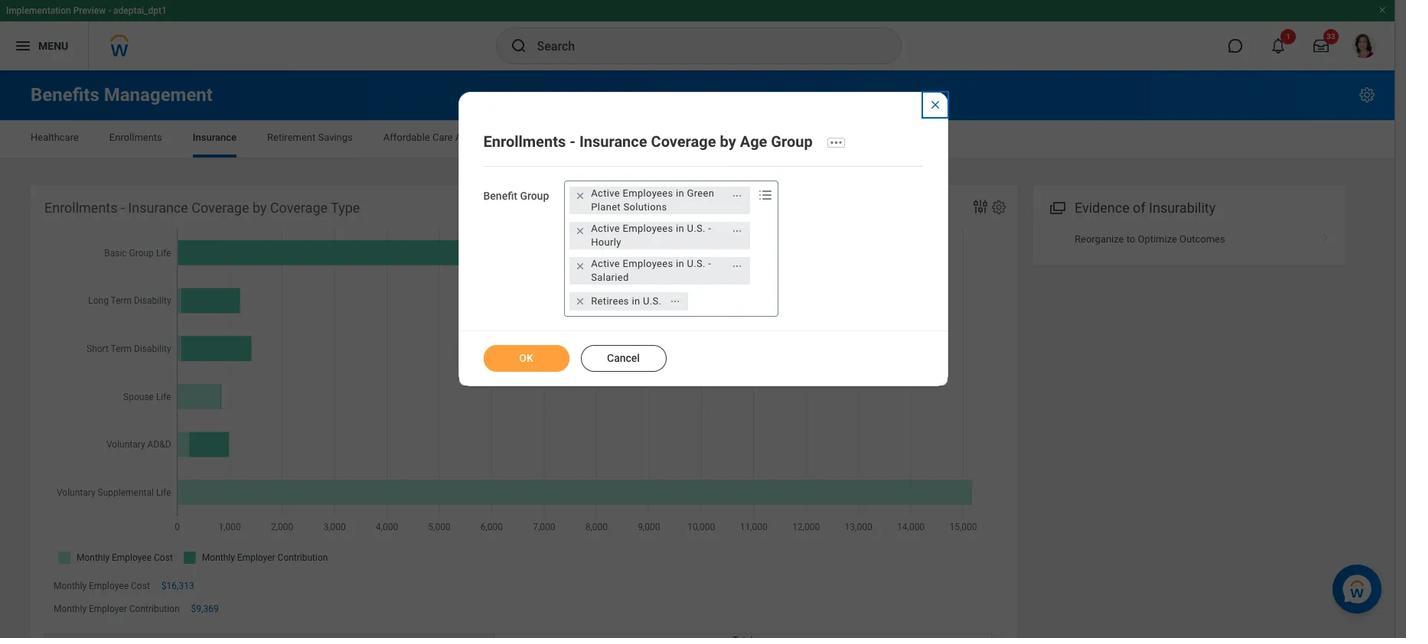 Task type: locate. For each thing, give the bounding box(es) containing it.
1 vertical spatial employees
[[623, 223, 673, 234]]

enrollments
[[109, 132, 162, 143], [483, 132, 566, 151], [44, 200, 117, 216]]

monthly employee cost
[[54, 581, 150, 592]]

0 vertical spatial x small image
[[573, 188, 588, 203]]

in inside active employees in u.s. - hourly
[[676, 223, 684, 234]]

1 x small image from the top
[[573, 188, 588, 203]]

1 vertical spatial active
[[591, 223, 620, 234]]

ok button
[[483, 345, 569, 372]]

active employees in green planet solutions
[[591, 187, 714, 213]]

active employees in u.s. - salaried element
[[591, 257, 724, 285]]

group
[[771, 132, 813, 151], [520, 190, 549, 202]]

3 active from the top
[[591, 258, 620, 269]]

2 monthly from the top
[[54, 604, 87, 615]]

0 horizontal spatial by
[[253, 200, 267, 216]]

0 vertical spatial u.s.
[[687, 223, 706, 234]]

employees
[[623, 187, 673, 199], [623, 223, 673, 234], [623, 258, 673, 269]]

active up hourly
[[591, 223, 620, 234]]

2 horizontal spatial coverage
[[651, 132, 716, 151]]

employee
[[89, 581, 129, 592]]

savings
[[318, 132, 353, 143]]

active employees in u.s. - hourly, press delete to clear value. option
[[570, 222, 750, 249]]

- inside enrollments - insurance coverage by coverage type element
[[121, 200, 125, 216]]

coverage for age
[[651, 132, 716, 151]]

reorganize
[[1075, 234, 1124, 245]]

related actions image for active employees in green planet solutions
[[732, 190, 743, 201]]

by inside dialog
[[720, 132, 736, 151]]

u.s.
[[687, 223, 706, 234], [687, 258, 706, 269], [643, 295, 662, 307]]

group right benefit
[[520, 190, 549, 202]]

1 horizontal spatial by
[[720, 132, 736, 151]]

enrollments inside enrollments - insurance coverage by age group dialog
[[483, 132, 566, 151]]

coverage
[[651, 132, 716, 151], [192, 200, 249, 216], [270, 200, 328, 216]]

management
[[104, 84, 213, 106]]

employees inside "active employees in green planet solutions"
[[623, 187, 673, 199]]

cancel button
[[581, 345, 666, 372]]

enrollments - insurance coverage by age group
[[483, 132, 813, 151]]

1 vertical spatial monthly
[[54, 604, 87, 615]]

evidence of insurability
[[1075, 200, 1216, 216]]

tab list
[[15, 121, 1379, 158]]

enrollments down the benefits management
[[109, 132, 162, 143]]

notifications large image
[[1271, 38, 1286, 54]]

active up planet
[[591, 187, 620, 199]]

contribution
[[129, 604, 180, 615]]

in for active employees in u.s. - salaried
[[676, 258, 684, 269]]

by inside the benefits management main content
[[253, 200, 267, 216]]

coverage for coverage
[[192, 200, 249, 216]]

by for age
[[720, 132, 736, 151]]

tab list containing healthcare
[[15, 121, 1379, 158]]

insurance inside dialog
[[579, 132, 647, 151]]

enrollments for enrollments - insurance coverage by coverage type
[[44, 200, 117, 216]]

$9,369
[[191, 604, 219, 615]]

2 vertical spatial u.s.
[[643, 295, 662, 307]]

3 related actions image from the top
[[732, 261, 743, 271]]

healthcare
[[31, 132, 79, 143]]

0 vertical spatial monthly
[[54, 581, 87, 592]]

monthly left employer
[[54, 604, 87, 615]]

2 vertical spatial x small image
[[573, 294, 588, 309]]

solutions
[[623, 201, 667, 213]]

$9,369 button
[[191, 603, 221, 616]]

active up salaried
[[591, 258, 620, 269]]

tab list inside the benefits management main content
[[15, 121, 1379, 158]]

1 vertical spatial related actions image
[[732, 225, 743, 236]]

employees up solutions
[[623, 187, 673, 199]]

planet
[[591, 201, 621, 213]]

row inside enrollments - insurance coverage by coverage type element
[[44, 634, 992, 638]]

0 vertical spatial active
[[591, 187, 620, 199]]

2 x small image from the top
[[573, 259, 588, 274]]

retirement savings
[[267, 132, 353, 143]]

3 x small image from the top
[[573, 294, 588, 309]]

enrollments - insurance coverage by coverage type
[[44, 200, 360, 216]]

active employees in u.s. - hourly
[[591, 223, 711, 248]]

reorganize to optimize outcomes
[[1075, 234, 1225, 245]]

enrollments for enrollments - insurance coverage by age group
[[483, 132, 566, 151]]

retirees in u.s., press delete to clear value. option
[[570, 292, 688, 311]]

3 employees from the top
[[623, 258, 673, 269]]

employees down solutions
[[623, 223, 673, 234]]

0 vertical spatial related actions image
[[732, 190, 743, 201]]

0 vertical spatial by
[[720, 132, 736, 151]]

1 vertical spatial by
[[253, 200, 267, 216]]

u.s. inside active employees in u.s. - hourly
[[687, 223, 706, 234]]

retirees in u.s.
[[591, 295, 662, 307]]

of
[[1133, 200, 1146, 216]]

in inside "active employees in green planet solutions"
[[676, 187, 684, 199]]

monthly left the employee
[[54, 581, 87, 592]]

to
[[1127, 234, 1135, 245]]

employees down active employees in u.s. - hourly
[[623, 258, 673, 269]]

2 vertical spatial active
[[591, 258, 620, 269]]

2 employees from the top
[[623, 223, 673, 234]]

$16,313 button
[[161, 580, 196, 593]]

active inside "active employees in green planet solutions"
[[591, 187, 620, 199]]

adeptai_dpt1
[[113, 5, 167, 16]]

employees inside active employees in u.s. - salaried
[[623, 258, 673, 269]]

related actions image inside active employees in u.s. - hourly, press delete to clear value. option
[[732, 225, 743, 236]]

insurance
[[193, 132, 237, 143], [579, 132, 647, 151], [128, 200, 188, 216]]

insurability
[[1149, 200, 1216, 216]]

benefits
[[31, 84, 99, 106]]

0 horizontal spatial insurance
[[128, 200, 188, 216]]

related actions image
[[732, 190, 743, 201], [732, 225, 743, 236], [732, 261, 743, 271]]

active inside active employees in u.s. - hourly
[[591, 223, 620, 234]]

related actions image inside active employees in green planet solutions, press delete to clear value. option
[[732, 190, 743, 201]]

1 vertical spatial u.s.
[[687, 258, 706, 269]]

enrollments down "healthcare"
[[44, 200, 117, 216]]

type
[[331, 200, 360, 216]]

affordable care act
[[383, 132, 470, 143]]

0 vertical spatial group
[[771, 132, 813, 151]]

search image
[[509, 37, 528, 55]]

outcomes
[[1180, 234, 1225, 245]]

-
[[108, 5, 111, 16], [570, 132, 576, 151], [121, 200, 125, 216], [708, 223, 711, 234], [708, 258, 711, 269]]

1 vertical spatial x small image
[[573, 259, 588, 274]]

care
[[432, 132, 453, 143]]

reorganize to optimize outcomes link
[[1033, 224, 1345, 255]]

enrollments up benefit group
[[483, 132, 566, 151]]

close view security group image
[[929, 99, 941, 111]]

u.s. inside active employees in u.s. - salaried
[[687, 258, 706, 269]]

employees inside active employees in u.s. - hourly
[[623, 223, 673, 234]]

cost
[[131, 581, 150, 592]]

1 employees from the top
[[623, 187, 673, 199]]

2 related actions image from the top
[[732, 225, 743, 236]]

0 vertical spatial employees
[[623, 187, 673, 199]]

monthly employer contribution
[[54, 604, 180, 615]]

2 horizontal spatial insurance
[[579, 132, 647, 151]]

group right the age
[[771, 132, 813, 151]]

implementation preview -   adeptai_dpt1
[[6, 5, 167, 16]]

benefits management
[[31, 84, 213, 106]]

x small image left retirees
[[573, 294, 588, 309]]

active
[[591, 187, 620, 199], [591, 223, 620, 234], [591, 258, 620, 269]]

1 active from the top
[[591, 187, 620, 199]]

0 horizontal spatial coverage
[[192, 200, 249, 216]]

x small image
[[573, 188, 588, 203], [573, 259, 588, 274], [573, 294, 588, 309]]

related actions image inside active employees in u.s. - salaried, press delete to clear value. 'option'
[[732, 261, 743, 271]]

by
[[720, 132, 736, 151], [253, 200, 267, 216]]

x small image left salaried
[[573, 259, 588, 274]]

insurance for enrollments - insurance coverage by age group
[[579, 132, 647, 151]]

x small image inside retirees in u.s., press delete to clear value. "option"
[[573, 294, 588, 309]]

1 related actions image from the top
[[732, 190, 743, 201]]

1 monthly from the top
[[54, 581, 87, 592]]

enrollments inside enrollments - insurance coverage by coverage type element
[[44, 200, 117, 216]]

monthly
[[54, 581, 87, 592], [54, 604, 87, 615]]

2 active from the top
[[591, 223, 620, 234]]

in
[[676, 187, 684, 199], [676, 223, 684, 234], [676, 258, 684, 269], [632, 295, 640, 307]]

row
[[44, 634, 992, 638]]

implementation
[[6, 5, 71, 16]]

in inside active employees in u.s. - salaried
[[676, 258, 684, 269]]

in inside "option"
[[632, 295, 640, 307]]

x small image for active employees in green planet solutions
[[573, 188, 588, 203]]

benefit
[[483, 190, 517, 202]]

0 horizontal spatial group
[[520, 190, 549, 202]]

2 vertical spatial employees
[[623, 258, 673, 269]]

coverage inside dialog
[[651, 132, 716, 151]]

2 vertical spatial related actions image
[[732, 261, 743, 271]]

1 vertical spatial group
[[520, 190, 549, 202]]

active inside active employees in u.s. - salaried
[[591, 258, 620, 269]]

x small image left planet
[[573, 188, 588, 203]]

x small image
[[573, 223, 588, 239]]



Task type: vqa. For each thing, say whether or not it's contained in the screenshot.
U.S.
yes



Task type: describe. For each thing, give the bounding box(es) containing it.
by for coverage
[[253, 200, 267, 216]]

prompts image
[[757, 186, 775, 204]]

evidence
[[1075, 200, 1130, 216]]

hourly
[[591, 236, 621, 248]]

enrollments - insurance coverage by age group link
[[483, 132, 813, 151]]

implementation preview -   adeptai_dpt1 banner
[[0, 0, 1395, 70]]

inbox large image
[[1314, 38, 1329, 54]]

affordable
[[383, 132, 430, 143]]

active employees in green planet solutions element
[[591, 187, 724, 214]]

active employees in u.s. - hourly element
[[591, 222, 724, 249]]

1 horizontal spatial insurance
[[193, 132, 237, 143]]

- inside implementation preview -   adeptai_dpt1 "banner"
[[108, 5, 111, 16]]

active for active employees in green planet solutions
[[591, 187, 620, 199]]

profile logan mcneil element
[[1343, 29, 1386, 63]]

benefit group
[[483, 190, 549, 202]]

monthly for monthly employee cost
[[54, 581, 87, 592]]

1 horizontal spatial coverage
[[270, 200, 328, 216]]

in for active employees in green planet solutions
[[676, 187, 684, 199]]

close environment banner image
[[1378, 5, 1387, 15]]

cancel
[[607, 352, 640, 364]]

retirees in u.s. element
[[591, 295, 662, 308]]

u.s. for active employees in u.s. - hourly
[[687, 223, 706, 234]]

u.s. inside "option"
[[643, 295, 662, 307]]

x small image for retirees in u.s.
[[573, 294, 588, 309]]

related actions image
[[670, 296, 681, 307]]

active employees in green planet solutions, press delete to clear value. option
[[570, 187, 750, 214]]

- inside active employees in u.s. - hourly
[[708, 223, 711, 234]]

insurance for enrollments - insurance coverage by coverage type
[[128, 200, 188, 216]]

$16,313
[[161, 581, 194, 592]]

configure this page image
[[1358, 86, 1376, 104]]

menu group image
[[1046, 197, 1067, 217]]

- inside active employees in u.s. - salaried
[[708, 258, 711, 269]]

related actions image for active employees in u.s. - hourly
[[732, 225, 743, 236]]

enrollments - insurance coverage by age group dialog
[[458, 92, 948, 386]]

green
[[687, 187, 714, 199]]

enrollments for enrollments
[[109, 132, 162, 143]]

age
[[740, 132, 767, 151]]

in for active employees in u.s. - hourly
[[676, 223, 684, 234]]

active employees in u.s. - salaried
[[591, 258, 711, 283]]

salaried
[[591, 272, 629, 283]]

preview
[[73, 5, 106, 16]]

x small image for active employees in u.s. - salaried
[[573, 259, 588, 274]]

enrollments - insurance coverage by coverage type element
[[31, 185, 1017, 638]]

active for active employees in u.s. - hourly
[[591, 223, 620, 234]]

employees for solutions
[[623, 187, 673, 199]]

monthly for monthly employer contribution
[[54, 604, 87, 615]]

active for active employees in u.s. - salaried
[[591, 258, 620, 269]]

employer
[[89, 604, 127, 615]]

employees for hourly
[[623, 223, 673, 234]]

benefits management main content
[[0, 70, 1395, 638]]

u.s. for active employees in u.s. - salaried
[[687, 258, 706, 269]]

optimize
[[1138, 234, 1177, 245]]

retirees
[[591, 295, 629, 307]]

retirement
[[267, 132, 316, 143]]

chevron right image
[[1316, 228, 1336, 244]]

active employees in u.s. - salaried, press delete to clear value. option
[[570, 257, 750, 285]]

related actions image for active employees in u.s. - salaried
[[732, 261, 743, 271]]

act
[[455, 132, 470, 143]]

1 horizontal spatial group
[[771, 132, 813, 151]]

items selected list box
[[565, 184, 755, 314]]

employees for salaried
[[623, 258, 673, 269]]

ok
[[519, 352, 533, 364]]



